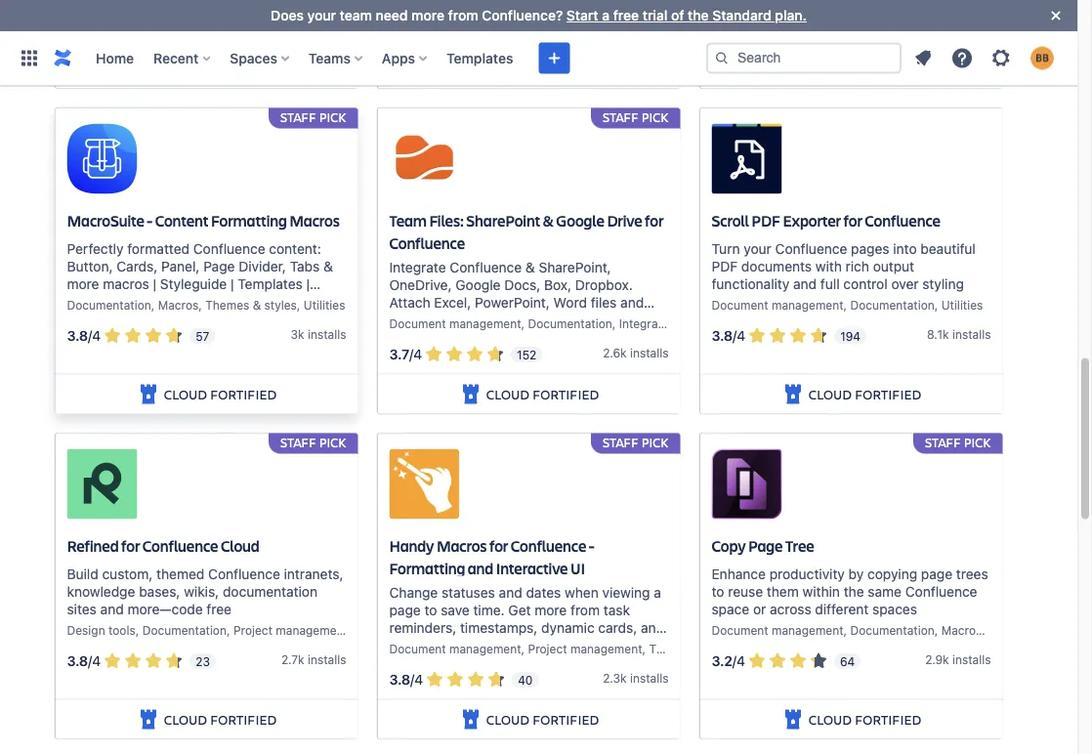 Task type: describe. For each thing, give the bounding box(es) containing it.
page inside the perfectly formatted confluence content: button, cards, panel, page divider, tabs & more macros | styleguide | templates | library
[[204, 258, 235, 274]]

3.8 for scroll pdf exporter for confluence
[[712, 328, 733, 344]]

& inside integrate confluence & sharepoint, onedrive, google docs, box, dropbox. attach excel, powerpoint, word files and folders to pages
[[526, 259, 535, 275]]

s for refined for confluence cloud
[[340, 653, 347, 667]]

excel,
[[434, 294, 471, 311]]

perfectly formatted confluence content: button, cards, panel, page divider, tabs & more macros | styleguide | templates | library
[[67, 240, 333, 309]]

install up teams
[[308, 21, 340, 34]]

4 / 4
[[67, 21, 89, 37]]

knowledge
[[67, 584, 135, 600]]

3.5
[[390, 2, 410, 18]]

and right cards,
[[641, 620, 665, 636]]

document management , project management , themes & styles
[[390, 642, 741, 656]]

cards,
[[599, 620, 638, 636]]

and up get
[[499, 585, 523, 601]]

home
[[96, 50, 134, 66]]

documents
[[742, 258, 812, 274]]

staff pick for &
[[603, 109, 669, 125]]

page inside change statuses and dates when viewing a page to save time. get more from task reminders, timestamps, dynamic cards, and buttons
[[390, 602, 421, 618]]

document inside enhance productivity by copying page trees to reuse them within the same confluence space or across different spaces document management , documentation , macros , project managemen
[[712, 624, 769, 637]]

0 vertical spatial themes
[[205, 298, 250, 312]]

cloud fortified app badge image for for
[[137, 708, 160, 732]]

0 vertical spatial styles
[[264, 298, 297, 312]]

custom,
[[102, 566, 153, 582]]

to inside integrate confluence & sharepoint, onedrive, google docs, box, dropbox. attach excel, powerpoint, word files and folders to pages
[[437, 312, 450, 328]]

does your team need more from confluence? start a free trial of the standard plan.
[[271, 7, 807, 23]]

s for macrosuite - content formatting macros
[[340, 327, 347, 341]]

styleguide
[[160, 276, 227, 292]]

1 | from the left
[[153, 276, 156, 292]]

cloud down "152"
[[487, 385, 530, 403]]

management inside the turn your confluence pages into beautiful pdf documents with rich output functionality and full control over styling document management , documentation , utilities
[[772, 298, 844, 312]]

document down attach
[[390, 317, 446, 331]]

45
[[518, 4, 533, 17]]

3 | from the left
[[307, 276, 310, 292]]

more—code
[[128, 601, 203, 617]]

1 vertical spatial themes
[[649, 642, 694, 656]]

pages inside integrate confluence & sharepoint, onedrive, google docs, box, dropbox. attach excel, powerpoint, word files and folders to pages
[[453, 312, 492, 328]]

dates
[[526, 585, 561, 601]]

, down more—code
[[136, 624, 139, 637]]

macrosuite
[[67, 210, 145, 231]]

confluence inside integrate confluence & sharepoint, onedrive, google docs, box, dropbox. attach excel, powerpoint, word files and folders to pages
[[450, 259, 522, 275]]

attach
[[390, 294, 431, 311]]

and inside integrate confluence & sharepoint, onedrive, google docs, box, dropbox. attach excel, powerpoint, word files and folders to pages
[[621, 294, 644, 311]]

statuses
[[442, 585, 495, 601]]

standard
[[713, 7, 772, 23]]

help icon image
[[951, 46, 975, 70]]

macros inside enhance productivity by copying page trees to reuse them within the same confluence space or across different spaces document management , documentation , macros , project managemen
[[942, 624, 983, 637]]

tabs
[[290, 258, 320, 274]]

output
[[874, 258, 915, 274]]

& inside the perfectly formatted confluence content: button, cards, panel, page divider, tabs & more macros | styleguide | templates | library
[[324, 258, 333, 274]]

106
[[183, 22, 204, 36]]

3.8 / 4 for macrosuite - content formatting macros
[[67, 328, 101, 344]]

start a free trial of the standard plan. link
[[567, 7, 807, 23]]

start
[[567, 7, 599, 23]]

staff for confluence
[[603, 434, 639, 451]]

staff for &
[[603, 109, 639, 125]]

confluence inside enhance productivity by copying page trees to reuse them within the same confluence space or across different spaces document management , documentation , macros , project managemen
[[906, 584, 978, 600]]

4 for 40
[[415, 672, 423, 688]]

time.
[[474, 602, 505, 618]]

content
[[155, 210, 209, 231]]

, down powerpoint, at top
[[522, 317, 525, 331]]

staff for formatting
[[281, 109, 316, 125]]

management inside build custom, themed confluence intranets, knowledge bases, wikis, documentation sites and more—code free design tools , documentation , project management
[[276, 624, 348, 637]]

install for macrosuite - content formatting macros
[[308, 327, 340, 341]]

change
[[390, 585, 438, 601]]

cloud down 57 in the top left of the page
[[164, 385, 207, 403]]

confluence up into
[[865, 210, 941, 231]]

confluence inside the perfectly formatted confluence content: button, cards, panel, page divider, tabs & more macros | styleguide | templates | library
[[193, 240, 265, 257]]

pick for confluence
[[642, 434, 669, 451]]

from
[[448, 7, 479, 23]]

for right exporter
[[844, 210, 863, 231]]

banner containing home
[[0, 31, 1078, 86]]

, down files
[[613, 317, 616, 331]]

64
[[841, 655, 856, 668]]

plan.
[[776, 7, 807, 23]]

pages inside the turn your confluence pages into beautiful pdf documents with rich output functionality and full control over styling document management , documentation , utilities
[[852, 240, 890, 257]]

1 vertical spatial cloud
[[221, 536, 260, 556]]

4 for 106
[[80, 21, 89, 37]]

0 vertical spatial a
[[602, 7, 610, 23]]

, up 2.9k
[[935, 624, 939, 637]]

4 for 194
[[737, 328, 746, 344]]

3.5 / 4
[[390, 2, 423, 18]]

pick for cloud
[[319, 434, 347, 451]]

divider,
[[239, 258, 286, 274]]

teams
[[309, 50, 351, 66]]

same
[[868, 584, 902, 600]]

3.8 / 4 for handy macros for confluence - formatting and interactive ui
[[390, 672, 423, 688]]

project inside enhance productivity by copying page trees to reuse them within the same confluence space or across different spaces document management , documentation , macros , project managemen
[[989, 624, 1029, 637]]

s for scroll pdf exporter for confluence
[[986, 327, 992, 341]]

does
[[271, 7, 304, 23]]

to inside enhance productivity by copying page trees to reuse them within the same confluence space or across different spaces document management , documentation , macros , project managemen
[[712, 584, 725, 600]]

dropbox.
[[576, 277, 633, 293]]

2.6k
[[603, 346, 627, 360]]

drive
[[607, 210, 643, 231]]

/ for refined for confluence cloud
[[88, 653, 92, 669]]

macros inside the handy macros for confluence - formatting and interactive ui
[[437, 536, 487, 556]]

3.1
[[712, 2, 731, 18]]

enhance productivity by copying page trees to reuse them within the same confluence space or across different spaces document management , documentation , macros , project managemen
[[712, 566, 1093, 637]]

refined for confluence cloud image
[[67, 449, 137, 520]]

functionality
[[712, 276, 790, 292]]

and inside the turn your confluence pages into beautiful pdf documents with rich output functionality and full control over styling document management , documentation , utilities
[[794, 276, 817, 292]]

free inside build custom, themed confluence intranets, knowledge bases, wikis, documentation sites and more—code free design tools , documentation , project management
[[207, 601, 232, 617]]

cloud down 194
[[809, 385, 852, 403]]

confluence inside the turn your confluence pages into beautiful pdf documents with rich output functionality and full control over styling document management , documentation , utilities
[[776, 240, 848, 257]]

pick for formatting
[[319, 109, 347, 125]]

beautiful
[[921, 240, 976, 257]]

& down divider,
[[253, 298, 261, 312]]

1 horizontal spatial cloud
[[447, 60, 490, 78]]

install for scroll pdf exporter for confluence
[[953, 327, 986, 341]]

perfectly
[[67, 240, 124, 257]]

Search field
[[707, 43, 902, 74]]

confluence inside the handy macros for confluence - formatting and interactive ui
[[511, 536, 587, 556]]

, up 2.9k install s
[[983, 624, 986, 637]]

tools
[[109, 624, 136, 637]]

themed
[[156, 566, 205, 582]]

macros
[[103, 276, 149, 292]]

staff pick for formatting
[[281, 109, 347, 125]]

s for handy macros for confluence - formatting and interactive ui
[[663, 672, 669, 685]]

folders
[[390, 312, 433, 328]]

3.7
[[390, 346, 410, 363]]

3.2 / 4
[[712, 653, 746, 669]]

sites
[[67, 601, 97, 617]]

copying
[[868, 566, 918, 582]]

more inside the perfectly formatted confluence content: button, cards, panel, page divider, tabs & more macros | styleguide | templates | library
[[67, 276, 99, 292]]

s left 'of' in the top right of the page
[[663, 2, 669, 16]]

exporter
[[784, 210, 842, 231]]

0 horizontal spatial formatting
[[211, 210, 287, 231]]

scroll pdf exporter for confluence image
[[712, 124, 782, 194]]

install for copy page tree
[[953, 653, 986, 667]]

3.8 / 4 for refined for confluence cloud
[[67, 653, 101, 669]]

different
[[816, 601, 869, 617]]

trees
[[957, 566, 989, 582]]

, down different at bottom
[[844, 624, 848, 637]]

document management , documentation , integrations
[[390, 317, 685, 331]]

staff pick for cloud
[[281, 434, 347, 451]]

refined for confluence cloud
[[67, 536, 260, 556]]

formatted
[[127, 240, 190, 257]]

spaces
[[230, 50, 277, 66]]

management down cards,
[[571, 642, 643, 656]]

0 horizontal spatial the
[[688, 7, 709, 23]]

3.1 / 4
[[712, 2, 743, 18]]

files:
[[430, 210, 464, 231]]

4.8k
[[603, 2, 627, 16]]

install right "4.8k"
[[630, 2, 663, 16]]

your profile and preferences image
[[1031, 46, 1055, 70]]

turn your confluence pages into beautiful pdf documents with rich output functionality and full control over styling document management , documentation , utilities
[[712, 240, 984, 312]]

within
[[803, 584, 841, 600]]

install for refined for confluence cloud
[[308, 653, 340, 667]]

document inside the turn your confluence pages into beautiful pdf documents with rich output functionality and full control over styling document management , documentation , utilities
[[712, 298, 769, 312]]

global element
[[12, 31, 707, 86]]

panel,
[[161, 258, 200, 274]]

documentation down 'macros'
[[67, 298, 151, 312]]

templates inside global element
[[447, 50, 514, 66]]

managemen
[[1032, 624, 1093, 637]]

, down "cards,"
[[151, 298, 155, 312]]

from task
[[571, 602, 631, 618]]

with
[[816, 258, 842, 274]]

sharepoint,
[[539, 259, 612, 275]]

2.7k install s
[[282, 653, 347, 667]]

, down styleguide
[[199, 298, 202, 312]]

cloud security participant
[[447, 60, 639, 78]]

templates link
[[441, 43, 519, 74]]

integrations
[[619, 317, 685, 331]]

interactive
[[496, 558, 568, 579]]

install for handy macros for confluence - formatting and interactive ui
[[630, 672, 663, 685]]

0 horizontal spatial -
[[147, 210, 153, 231]]

intranets,
[[284, 566, 344, 582]]

when
[[565, 585, 599, 601]]

viewing
[[603, 585, 651, 601]]

documentation inside build custom, themed confluence intranets, knowledge bases, wikis, documentation sites and more—code free design tools , documentation , project management
[[142, 624, 227, 637]]

s for team files: sharepoint & google drive for confluence
[[663, 346, 669, 360]]



Task type: locate. For each thing, give the bounding box(es) containing it.
, down "control"
[[844, 298, 848, 312]]

1 horizontal spatial styles
[[709, 642, 741, 656]]

3.8 / 4 for scroll pdf exporter for confluence
[[712, 328, 746, 344]]

1 cloud fortified app badge image from the top
[[137, 383, 160, 406]]

1 vertical spatial a
[[654, 585, 662, 601]]

styles down space
[[709, 642, 741, 656]]

1 vertical spatial google
[[456, 277, 501, 293]]

wikis,
[[184, 584, 219, 600]]

document
[[712, 298, 769, 312], [390, 317, 446, 331], [712, 624, 769, 637], [390, 642, 446, 656]]

templates down divider,
[[238, 276, 303, 292]]

0 vertical spatial page
[[922, 566, 953, 582]]

team files: sharepoint & google drive for confluence
[[390, 210, 664, 253]]

3.8 down library
[[67, 328, 88, 344]]

confluence up "docs,"
[[450, 259, 522, 275]]

pages down excel,
[[453, 312, 492, 328]]

to down excel,
[[437, 312, 450, 328]]

pdf
[[752, 210, 781, 231], [712, 258, 738, 274]]

notification icon image
[[912, 46, 935, 70]]

2.9k
[[926, 653, 950, 667]]

3.8 for handy macros for confluence - formatting and interactive ui
[[390, 672, 411, 688]]

, down the styling
[[935, 298, 939, 312]]

page left tree
[[749, 536, 783, 556]]

2 vertical spatial more
[[535, 602, 567, 618]]

0 vertical spatial to
[[437, 312, 450, 328]]

pdf right scroll
[[752, 210, 781, 231]]

productivity
[[770, 566, 845, 582]]

settings icon image
[[990, 46, 1014, 70]]

4 for 64
[[737, 653, 746, 669]]

integrate
[[390, 259, 446, 275]]

s for copy page tree
[[986, 653, 992, 667]]

or
[[754, 601, 767, 617]]

build custom, themed confluence intranets, knowledge bases, wikis, documentation sites and more—code free design tools , documentation , project management
[[67, 566, 348, 637]]

page down change
[[390, 602, 421, 618]]

1 vertical spatial templates
[[238, 276, 303, 292]]

0 vertical spatial -
[[147, 210, 153, 231]]

0 vertical spatial templates
[[447, 50, 514, 66]]

1 vertical spatial page
[[749, 536, 783, 556]]

styles
[[264, 298, 297, 312], [709, 642, 741, 656]]

change statuses and dates when viewing a page to save time. get more from task reminders, timestamps, dynamic cards, and buttons
[[390, 585, 665, 654]]

a inside change statuses and dates when viewing a page to save time. get more from task reminders, timestamps, dynamic cards, and buttons
[[654, 585, 662, 601]]

, up 3k on the top of page
[[297, 298, 300, 312]]

s right 2.9k
[[986, 653, 992, 667]]

handy
[[390, 536, 434, 556]]

cloud
[[164, 60, 207, 78], [809, 60, 852, 78], [164, 385, 207, 403], [487, 385, 530, 403], [809, 385, 852, 403], [164, 711, 207, 729], [487, 711, 530, 729], [809, 711, 852, 729]]

0 vertical spatial cloud
[[447, 60, 490, 78]]

0 horizontal spatial your
[[308, 7, 336, 23]]

, up '2.3k install s'
[[643, 642, 646, 656]]

cloud up documentation
[[221, 536, 260, 556]]

1 horizontal spatial page
[[922, 566, 953, 582]]

more inside change statuses and dates when viewing a page to save time. get more from task reminders, timestamps, dynamic cards, and buttons
[[535, 602, 567, 618]]

1 horizontal spatial a
[[654, 585, 662, 601]]

project down dynamic
[[528, 642, 568, 656]]

& up "docs,"
[[526, 259, 535, 275]]

to inside change statuses and dates when viewing a page to save time. get more from task reminders, timestamps, dynamic cards, and buttons
[[425, 602, 437, 618]]

reuse
[[728, 584, 764, 600]]

s right 2.7k
[[340, 653, 347, 667]]

participant
[[558, 60, 639, 78]]

into
[[894, 240, 917, 257]]

1 horizontal spatial the
[[844, 584, 865, 600]]

themes up '2.3k install s'
[[649, 642, 694, 656]]

s up teams dropdown button
[[340, 21, 347, 34]]

pages
[[852, 240, 890, 257], [453, 312, 492, 328]]

handy macros for confluence - formatting and interactive ui image
[[390, 449, 460, 520]]

confluence?
[[482, 7, 563, 23]]

install right 2.9k
[[953, 653, 986, 667]]

button,
[[67, 258, 113, 274]]

cloud fortified
[[164, 60, 277, 78], [809, 60, 922, 78], [164, 385, 277, 403], [487, 385, 599, 403], [809, 385, 922, 403], [164, 711, 277, 729], [487, 711, 599, 729], [809, 711, 922, 729]]

s right 2.3k
[[663, 672, 669, 685]]

, up '40'
[[522, 642, 525, 656]]

for inside team files: sharepoint & google drive for confluence
[[645, 210, 664, 231]]

management up 2.7k install s
[[276, 624, 348, 637]]

install for team files: sharepoint & google drive for confluence
[[630, 346, 663, 360]]

confluence up documentation
[[208, 566, 280, 582]]

sharepoint
[[467, 210, 541, 231]]

1 vertical spatial pdf
[[712, 258, 738, 274]]

search image
[[715, 50, 730, 66]]

/ for macrosuite - content formatting macros
[[88, 328, 92, 344]]

1 vertical spatial more
[[67, 276, 99, 292]]

, down documentation
[[227, 624, 230, 637]]

0 vertical spatial free
[[614, 7, 639, 23]]

/ for team files: sharepoint & google drive for confluence
[[410, 346, 414, 363]]

integrate confluence & sharepoint, onedrive, google docs, box, dropbox. attach excel, powerpoint, word files and folders to pages
[[390, 259, 644, 328]]

the inside enhance productivity by copying page trees to reuse them within the same confluence space or across different spaces document management , documentation , macros , project managemen
[[844, 584, 865, 600]]

templates inside the perfectly formatted confluence content: button, cards, panel, page divider, tabs & more macros | styleguide | templates | library
[[238, 276, 303, 292]]

recent
[[154, 50, 199, 66]]

apps
[[382, 50, 415, 66]]

turn
[[712, 240, 741, 257]]

2 vertical spatial to
[[425, 602, 437, 618]]

cloud down 106
[[164, 60, 207, 78]]

23
[[196, 655, 210, 668]]

macrosuite - content formatting macros
[[67, 210, 340, 231]]

more up library
[[67, 276, 99, 292]]

cloud down '40'
[[487, 711, 530, 729]]

to
[[437, 312, 450, 328], [712, 584, 725, 600], [425, 602, 437, 618]]

confluence inside team files: sharepoint & google drive for confluence
[[390, 233, 465, 253]]

management down across at the right of the page
[[772, 624, 844, 637]]

google inside integrate confluence & sharepoint, onedrive, google docs, box, dropbox. attach excel, powerpoint, word files and folders to pages
[[456, 277, 501, 293]]

utilities down the styling
[[942, 298, 984, 312]]

1 vertical spatial -
[[589, 536, 595, 556]]

spaces button
[[224, 43, 297, 74]]

& left 3.2
[[697, 642, 705, 656]]

install right 2.7k
[[308, 653, 340, 667]]

staff for cloud
[[281, 434, 316, 451]]

build
[[67, 566, 98, 582]]

3.6k install s
[[281, 21, 347, 34]]

documentation down spaces
[[851, 624, 935, 637]]

macros up statuses on the left
[[437, 536, 487, 556]]

and right files
[[621, 294, 644, 311]]

documentation inside the turn your confluence pages into beautiful pdf documents with rich output functionality and full control over styling document management , documentation , utilities
[[851, 298, 935, 312]]

1 horizontal spatial pdf
[[752, 210, 781, 231]]

0 vertical spatial more
[[412, 7, 445, 23]]

more down dates
[[535, 602, 567, 618]]

0 vertical spatial pages
[[852, 240, 890, 257]]

0 horizontal spatial |
[[153, 276, 156, 292]]

and left full
[[794, 276, 817, 292]]

4 for 57
[[92, 328, 101, 344]]

utilities inside the turn your confluence pages into beautiful pdf documents with rich output functionality and full control over styling document management , documentation , utilities
[[942, 298, 984, 312]]

1 horizontal spatial formatting
[[390, 558, 465, 579]]

3.8 / 4 down functionality
[[712, 328, 746, 344]]

2 horizontal spatial |
[[307, 276, 310, 292]]

for inside the handy macros for confluence - formatting and interactive ui
[[490, 536, 509, 556]]

and inside the handy macros for confluence - formatting and interactive ui
[[468, 558, 494, 579]]

1 horizontal spatial free
[[614, 7, 639, 23]]

for up interactive
[[490, 536, 509, 556]]

1 horizontal spatial utilities
[[942, 298, 984, 312]]

0 vertical spatial the
[[688, 7, 709, 23]]

cloud down the 23
[[164, 711, 207, 729]]

staff
[[281, 109, 316, 125], [603, 109, 639, 125], [281, 434, 316, 451], [603, 434, 639, 451], [926, 434, 962, 451]]

page up styleguide
[[204, 258, 235, 274]]

design
[[67, 624, 105, 637]]

staff pick
[[281, 109, 347, 125], [603, 109, 669, 125], [281, 434, 347, 451], [603, 434, 669, 451], [926, 434, 992, 451]]

pick for &
[[642, 109, 669, 125]]

more right '3.5' at the top left of the page
[[412, 7, 445, 23]]

project inside build custom, themed confluence intranets, knowledge bases, wikis, documentation sites and more—code free design tools , documentation , project management
[[234, 624, 273, 637]]

team files: sharepoint & google drive for confluence image
[[390, 124, 460, 194]]

copy page tree image
[[712, 449, 782, 520]]

confluence image
[[51, 46, 74, 70]]

0 vertical spatial google
[[557, 210, 605, 231]]

0 horizontal spatial page
[[204, 258, 235, 274]]

macros down styleguide
[[158, 298, 199, 312]]

/ for copy page tree
[[733, 653, 737, 669]]

and inside build custom, themed confluence intranets, knowledge bases, wikis, documentation sites and more—code free design tools , documentation , project management
[[100, 601, 124, 617]]

themes up 57 in the top left of the page
[[205, 298, 250, 312]]

confluence up divider,
[[193, 240, 265, 257]]

pdf down turn
[[712, 258, 738, 274]]

1 vertical spatial formatting
[[390, 558, 465, 579]]

1 horizontal spatial google
[[557, 210, 605, 231]]

cloud fortified app badge image for -
[[137, 383, 160, 406]]

templates down from
[[447, 50, 514, 66]]

4 for 23
[[92, 653, 101, 669]]

40
[[518, 673, 533, 687]]

documentation , macros , themes & styles , utilities
[[67, 298, 345, 312]]

1 horizontal spatial themes
[[649, 642, 694, 656]]

0 horizontal spatial free
[[207, 601, 232, 617]]

3.8 for refined for confluence cloud
[[67, 653, 88, 669]]

your right 3.6k
[[308, 7, 336, 23]]

appswitcher icon image
[[18, 46, 41, 70]]

dynamic
[[542, 620, 595, 636]]

2.3k install s
[[603, 672, 669, 685]]

documentation down the word
[[528, 317, 613, 331]]

more
[[412, 7, 445, 23], [67, 276, 99, 292], [535, 602, 567, 618]]

0 horizontal spatial themes
[[205, 298, 250, 312]]

utilities up 3k install s
[[304, 298, 345, 312]]

macros up content:
[[290, 210, 340, 231]]

confluence up "integrate"
[[390, 233, 465, 253]]

1 horizontal spatial -
[[589, 536, 595, 556]]

cloud down 64
[[809, 711, 852, 729]]

box,
[[545, 277, 572, 293]]

2.7k
[[282, 653, 305, 667]]

2 cloud fortified app badge image from the top
[[137, 708, 160, 732]]

scroll pdf exporter for confluence
[[712, 210, 941, 231]]

1 horizontal spatial your
[[744, 240, 772, 257]]

utilities
[[304, 298, 345, 312], [942, 298, 984, 312]]

3.6k
[[281, 21, 305, 34]]

macrosuite - content formatting macros image
[[67, 124, 137, 194]]

to up reminders, on the bottom of page
[[425, 602, 437, 618]]

2 horizontal spatial more
[[535, 602, 567, 618]]

google left drive
[[557, 210, 605, 231]]

|
[[153, 276, 156, 292], [231, 276, 234, 292], [307, 276, 310, 292]]

management down timestamps,
[[450, 642, 522, 656]]

s right 8.1k
[[986, 327, 992, 341]]

/ for handy macros for confluence - formatting and interactive ui
[[411, 672, 415, 688]]

formatting
[[211, 210, 287, 231], [390, 558, 465, 579]]

1 vertical spatial page
[[390, 602, 421, 618]]

cloud
[[447, 60, 490, 78], [221, 536, 260, 556]]

confluence image
[[51, 46, 74, 70]]

documentation down more—code
[[142, 624, 227, 637]]

1 vertical spatial to
[[712, 584, 725, 600]]

the down 'by' at right
[[844, 584, 865, 600]]

management down powerpoint, at top
[[450, 317, 522, 331]]

1 horizontal spatial pages
[[852, 240, 890, 257]]

confluence up themed
[[143, 536, 218, 556]]

your
[[308, 7, 336, 23], [744, 240, 772, 257]]

documentation inside enhance productivity by copying page trees to reuse them within the same confluence space or across different spaces document management , documentation , macros , project managemen
[[851, 624, 935, 637]]

cloud left notification icon
[[809, 60, 852, 78]]

your up "documents"
[[744, 240, 772, 257]]

your for confluence
[[744, 240, 772, 257]]

and
[[794, 276, 817, 292], [621, 294, 644, 311], [468, 558, 494, 579], [499, 585, 523, 601], [100, 601, 124, 617], [641, 620, 665, 636]]

docs,
[[505, 277, 541, 293]]

cloud fortified app badge image
[[137, 57, 160, 81], [782, 57, 805, 81], [459, 383, 483, 406], [782, 383, 805, 406], [459, 708, 483, 732], [782, 708, 805, 732]]

0 horizontal spatial templates
[[238, 276, 303, 292]]

for up custom,
[[121, 536, 140, 556]]

0 horizontal spatial styles
[[264, 298, 297, 312]]

save
[[441, 602, 470, 618]]

0 vertical spatial formatting
[[211, 210, 287, 231]]

install down integrations
[[630, 346, 663, 360]]

your inside the turn your confluence pages into beautiful pdf documents with rich output functionality and full control over styling document management , documentation , utilities
[[744, 240, 772, 257]]

styles up 3k on the top of page
[[264, 298, 297, 312]]

0 horizontal spatial pages
[[453, 312, 492, 328]]

close image
[[1045, 4, 1068, 27]]

1 vertical spatial free
[[207, 601, 232, 617]]

staff pick for confluence
[[603, 434, 669, 451]]

confluence up with
[[776, 240, 848, 257]]

management down full
[[772, 298, 844, 312]]

over
[[892, 276, 919, 292]]

management
[[772, 298, 844, 312], [450, 317, 522, 331], [276, 624, 348, 637], [772, 624, 844, 637], [450, 642, 522, 656], [571, 642, 643, 656]]

document down space
[[712, 624, 769, 637]]

confluence up interactive
[[511, 536, 587, 556]]

home link
[[90, 43, 140, 74]]

1 vertical spatial the
[[844, 584, 865, 600]]

3.8 / 4 down design
[[67, 653, 101, 669]]

1 vertical spatial pages
[[453, 312, 492, 328]]

get
[[509, 602, 531, 618]]

page inside enhance productivity by copying page trees to reuse them within the same confluence space or across different spaces document management , documentation , macros , project managemen
[[922, 566, 953, 582]]

google inside team files: sharepoint & google drive for confluence
[[557, 210, 605, 231]]

0 vertical spatial cloud fortified app badge image
[[137, 383, 160, 406]]

timestamps,
[[460, 620, 538, 636]]

0 horizontal spatial project
[[234, 624, 273, 637]]

8.1k
[[928, 327, 950, 341]]

1 horizontal spatial templates
[[447, 50, 514, 66]]

2 horizontal spatial project
[[989, 624, 1029, 637]]

s right 3k on the top of page
[[340, 327, 347, 341]]

3.8 for macrosuite - content formatting macros
[[67, 328, 88, 344]]

project left managemen at right
[[989, 624, 1029, 637]]

your for team
[[308, 7, 336, 23]]

project down documentation
[[234, 624, 273, 637]]

confluence
[[865, 210, 941, 231], [390, 233, 465, 253], [193, 240, 265, 257], [776, 240, 848, 257], [450, 259, 522, 275], [143, 536, 218, 556], [511, 536, 587, 556], [208, 566, 280, 582], [906, 584, 978, 600]]

and up statuses on the left
[[468, 558, 494, 579]]

1 horizontal spatial more
[[412, 7, 445, 23]]

0 horizontal spatial more
[[67, 276, 99, 292]]

scroll
[[712, 210, 750, 231]]

create content image
[[543, 46, 566, 70]]

2 utilities from the left
[[942, 298, 984, 312]]

formatting inside the handy macros for confluence - formatting and interactive ui
[[390, 558, 465, 579]]

1 horizontal spatial project
[[528, 642, 568, 656]]

cloud fortified app badge image
[[137, 383, 160, 406], [137, 708, 160, 732]]

install right 3k on the top of page
[[308, 327, 340, 341]]

& right tabs
[[324, 258, 333, 274]]

1 vertical spatial your
[[744, 240, 772, 257]]

teams button
[[303, 43, 370, 74]]

formatting up divider,
[[211, 210, 287, 231]]

/ for scroll pdf exporter for confluence
[[733, 328, 737, 344]]

page
[[922, 566, 953, 582], [390, 602, 421, 618]]

1 utilities from the left
[[304, 298, 345, 312]]

- up the when
[[589, 536, 595, 556]]

a
[[602, 7, 610, 23], [654, 585, 662, 601]]

2 | from the left
[[231, 276, 234, 292]]

8.1k install s
[[928, 327, 992, 341]]

& inside team files: sharepoint & google drive for confluence
[[543, 210, 554, 231]]

to up space
[[712, 584, 725, 600]]

confluence inside build custom, themed confluence intranets, knowledge bases, wikis, documentation sites and more—code free design tools , documentation , project management
[[208, 566, 280, 582]]

trial
[[643, 7, 668, 23]]

the right 'of' in the top right of the page
[[688, 7, 709, 23]]

control
[[844, 276, 888, 292]]

1 vertical spatial cloud fortified app badge image
[[137, 708, 160, 732]]

0 horizontal spatial a
[[602, 7, 610, 23]]

0 horizontal spatial pdf
[[712, 258, 738, 274]]

copy page tree
[[712, 536, 815, 556]]

management inside enhance productivity by copying page trees to reuse them within the same confluence space or across different spaces document management , documentation , macros , project managemen
[[772, 624, 844, 637]]

cloud down from
[[447, 60, 490, 78]]

pick
[[319, 109, 347, 125], [642, 109, 669, 125], [319, 434, 347, 451], [642, 434, 669, 451], [965, 434, 992, 451]]

0 vertical spatial pdf
[[752, 210, 781, 231]]

document down reminders, on the bottom of page
[[390, 642, 446, 656]]

3.8 down buttons
[[390, 672, 411, 688]]

0 horizontal spatial page
[[390, 602, 421, 618]]

buttons
[[390, 638, 438, 654]]

free left trial
[[614, 7, 639, 23]]

need
[[376, 7, 408, 23]]

57
[[196, 329, 210, 343]]

4 for 152
[[414, 346, 422, 363]]

for
[[645, 210, 664, 231], [844, 210, 863, 231], [121, 536, 140, 556], [490, 536, 509, 556]]

pdf inside the turn your confluence pages into beautiful pdf documents with rich output functionality and full control over styling document management , documentation , utilities
[[712, 258, 738, 274]]

- up formatted at the top left
[[147, 210, 153, 231]]

- inside the handy macros for confluence - formatting and interactive ui
[[589, 536, 595, 556]]

1 horizontal spatial page
[[749, 536, 783, 556]]

4 for 45
[[414, 2, 423, 18]]

banner
[[0, 31, 1078, 86]]

0 horizontal spatial cloud
[[221, 536, 260, 556]]

3k install s
[[291, 327, 347, 341]]

| up 'documentation , macros , themes & styles , utilities'
[[231, 276, 234, 292]]

1 horizontal spatial |
[[231, 276, 234, 292]]

4.8k install s
[[603, 2, 669, 16]]

themes
[[205, 298, 250, 312], [649, 642, 694, 656]]

refined
[[67, 536, 119, 556]]

a right start
[[602, 7, 610, 23]]

across
[[770, 601, 812, 617]]

1 vertical spatial styles
[[709, 642, 741, 656]]

0 vertical spatial page
[[204, 258, 235, 274]]

0 vertical spatial your
[[308, 7, 336, 23]]

0 horizontal spatial utilities
[[304, 298, 345, 312]]

0 horizontal spatial google
[[456, 277, 501, 293]]



Task type: vqa. For each thing, say whether or not it's contained in the screenshot.
Cloud Fortified app badge image for MacroSuite - Content Formatting Macros
yes



